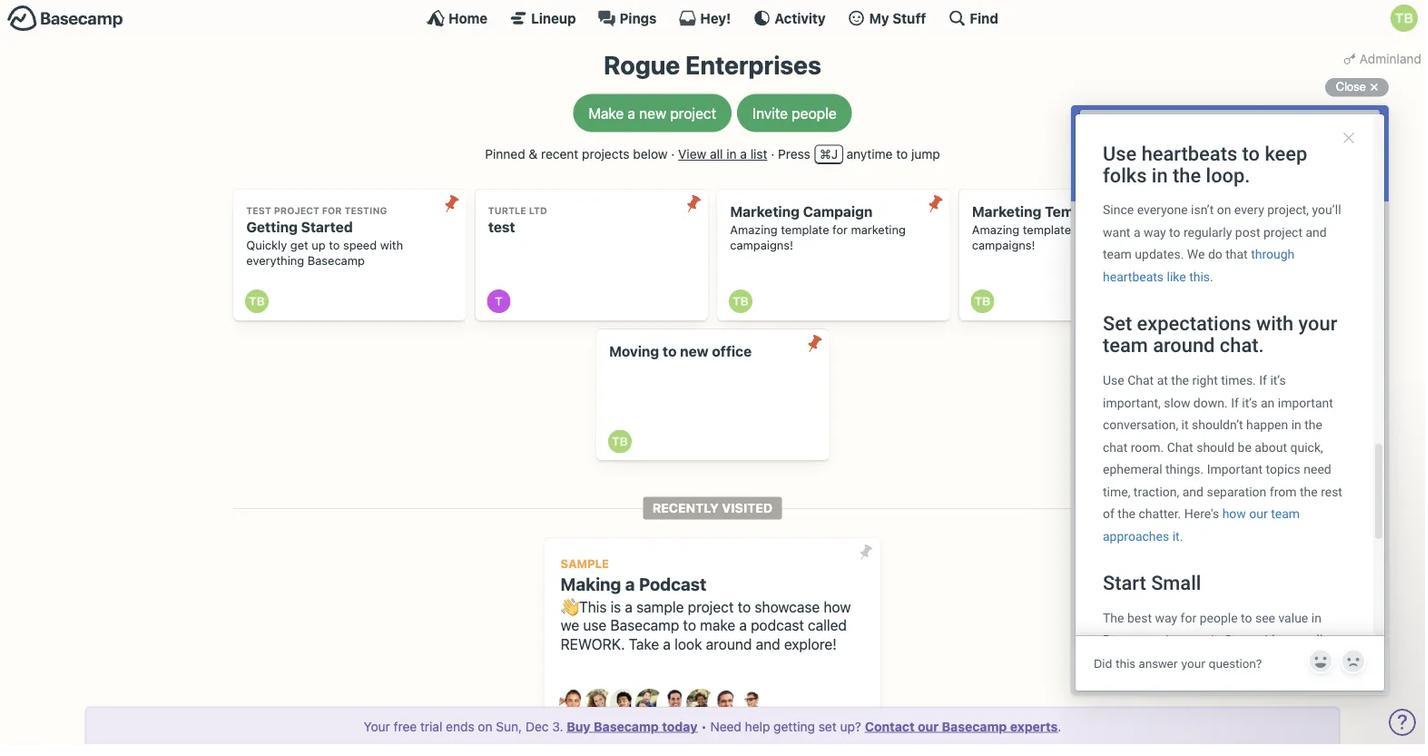 Task type: describe. For each thing, give the bounding box(es) containing it.
pings button
[[598, 9, 657, 27]]

set
[[819, 719, 837, 734]]

campaigns! for marketing template
[[972, 238, 1036, 252]]

template for template
[[1023, 223, 1072, 237]]

your free trial ends on sun, dec  3. buy basecamp today • need help getting set up? contact our basecamp experts .
[[364, 719, 1062, 734]]

adminland link
[[1340, 45, 1426, 72]]

ltd
[[529, 205, 547, 216]]

moving to new office
[[609, 343, 752, 360]]

a right in
[[740, 147, 747, 162]]

is
[[611, 598, 621, 615]]

how
[[824, 598, 851, 615]]

rogue
[[604, 50, 680, 80]]

our
[[918, 719, 939, 734]]

visited
[[722, 501, 773, 516]]

we
[[561, 617, 580, 634]]

take
[[629, 636, 659, 653]]

invite people link
[[738, 94, 852, 132]]

new for to
[[680, 343, 709, 360]]

terry image
[[487, 290, 511, 313]]

up?
[[840, 719, 862, 734]]

project inside sample making a podcast 👋 this is a sample project to showcase how we use basecamp to make a podcast called rework. take a look around and explore!
[[688, 598, 734, 615]]

this
[[579, 598, 607, 615]]

pings
[[620, 10, 657, 26]]

recently
[[653, 501, 719, 516]]

buy
[[567, 719, 591, 734]]

invite
[[753, 105, 788, 122]]

make
[[589, 105, 624, 122]]

new for a
[[639, 105, 667, 122]]

projects
[[582, 147, 630, 162]]

nicole katz image
[[686, 689, 716, 718]]

for for marketing campaign
[[833, 223, 848, 237]]

rework.
[[561, 636, 625, 653]]

jump
[[912, 147, 940, 162]]

look
[[675, 636, 702, 653]]

called
[[808, 617, 847, 634]]

test
[[246, 205, 271, 216]]

your
[[364, 719, 390, 734]]

a left look
[[663, 636, 671, 653]]

help
[[745, 719, 770, 734]]

tim burton image for test project for testing
[[245, 290, 269, 313]]

view all in a list link
[[678, 147, 768, 162]]

sun,
[[496, 719, 522, 734]]

amazing for marketing campaign
[[730, 223, 778, 237]]

started
[[301, 219, 353, 235]]

turtle
[[488, 205, 527, 216]]

sample
[[637, 598, 684, 615]]

marketing for template
[[1093, 223, 1148, 237]]

quickly
[[246, 238, 287, 252]]

my
[[870, 10, 890, 26]]

all
[[710, 147, 723, 162]]

victor cooper image
[[737, 689, 766, 718]]

marketing for campaign
[[851, 223, 906, 237]]

testing
[[344, 205, 387, 216]]

to right moving
[[663, 343, 677, 360]]

•
[[701, 719, 707, 734]]

sample making a podcast 👋 this is a sample project to showcase how we use basecamp to make a podcast called rework. take a look around and explore!
[[561, 557, 851, 653]]

making
[[561, 574, 621, 594]]

marketing campaign amazing template for marketing campaigns!
[[730, 203, 906, 252]]

basecamp inside sample making a podcast 👋 this is a sample project to showcase how we use basecamp to make a podcast called rework. take a look around and explore!
[[611, 617, 679, 634]]

people
[[792, 105, 837, 122]]

marketing for marketing campaign
[[730, 203, 800, 220]]

basecamp down "jared davis" icon
[[594, 719, 659, 734]]

buy basecamp today link
[[567, 719, 698, 734]]

basecamp inside test project for testing getting started quickly get up to speed with everything basecamp
[[308, 254, 365, 267]]

hey! button
[[679, 9, 731, 27]]

test
[[488, 219, 515, 235]]

my stuff
[[870, 10, 927, 26]]

3.
[[552, 719, 563, 734]]

close button
[[1326, 76, 1389, 98]]

sample
[[561, 557, 609, 571]]

jared davis image
[[610, 689, 639, 718]]

for inside test project for testing getting started quickly get up to speed with everything basecamp
[[322, 205, 342, 216]]

and
[[756, 636, 781, 653]]

to up look
[[683, 617, 696, 634]]

home
[[449, 10, 488, 26]]

pinned & recent projects below · view all in a list
[[485, 147, 768, 162]]

adminland
[[1360, 51, 1422, 66]]

to inside test project for testing getting started quickly get up to speed with everything basecamp
[[329, 238, 340, 252]]

invite people
[[753, 105, 837, 122]]

a up around
[[739, 617, 747, 634]]

tim burton image for marketing template
[[971, 290, 995, 313]]

template for campaign
[[781, 223, 830, 237]]

amazing for marketing template
[[972, 223, 1020, 237]]

ends
[[446, 719, 475, 734]]

0 vertical spatial project
[[670, 105, 717, 122]]

moving
[[609, 343, 659, 360]]

basecamp right the our
[[942, 719, 1007, 734]]

press
[[778, 147, 811, 162]]

view
[[678, 147, 707, 162]]

activity
[[775, 10, 826, 26]]

tim burton image inside "moving to new office" link
[[608, 430, 632, 453]]

up
[[312, 238, 326, 252]]

switch accounts image
[[7, 5, 123, 33]]

⌘
[[820, 147, 832, 162]]

campaigns! for marketing campaign
[[730, 238, 794, 252]]

around
[[706, 636, 752, 653]]

tim burton image for marketing campaign
[[729, 290, 753, 313]]

anytime
[[847, 147, 893, 162]]

for for marketing template
[[1075, 223, 1090, 237]]

on
[[478, 719, 493, 734]]



Task type: locate. For each thing, give the bounding box(es) containing it.
list
[[751, 147, 768, 162]]

find button
[[948, 9, 999, 27]]

1 horizontal spatial ·
[[771, 147, 775, 162]]

2 · from the left
[[771, 147, 775, 162]]

1 horizontal spatial campaigns!
[[972, 238, 1036, 252]]

make
[[700, 617, 736, 634]]

marketing for marketing template
[[972, 203, 1042, 220]]

home link
[[427, 9, 488, 27]]

to right up
[[329, 238, 340, 252]]

marketing inside 'marketing template amazing template for marketing campaigns!'
[[1093, 223, 1148, 237]]

free
[[394, 719, 417, 734]]

for
[[322, 205, 342, 216], [833, 223, 848, 237], [1075, 223, 1090, 237]]

0 vertical spatial new
[[639, 105, 667, 122]]

1 horizontal spatial marketing
[[972, 203, 1042, 220]]

marketing inside 'marketing campaign amazing template for marketing campaigns!'
[[851, 223, 906, 237]]

marketing down list
[[730, 203, 800, 220]]

today
[[662, 719, 698, 734]]

stuff
[[893, 10, 927, 26]]

with
[[380, 238, 403, 252]]

below
[[633, 147, 668, 162]]

main element
[[0, 0, 1426, 35]]

1 horizontal spatial marketing
[[1093, 223, 1148, 237]]

project
[[274, 205, 320, 216]]

dec
[[526, 719, 549, 734]]

make a new project
[[589, 105, 717, 122]]

campaigns! inside 'marketing template amazing template for marketing campaigns!'
[[972, 238, 1036, 252]]

marketing down "campaign"
[[851, 223, 906, 237]]

josh fiske image
[[661, 689, 690, 718]]

contact
[[865, 719, 915, 734]]

0 horizontal spatial marketing
[[851, 223, 906, 237]]

None submit
[[437, 189, 466, 218], [679, 189, 708, 218], [921, 189, 950, 218], [800, 330, 829, 358], [852, 538, 881, 567], [437, 189, 466, 218], [679, 189, 708, 218], [921, 189, 950, 218], [800, 330, 829, 358], [852, 538, 881, 567]]

amazing inside 'marketing template amazing template for marketing campaigns!'
[[972, 223, 1020, 237]]

2 marketing from the left
[[972, 203, 1042, 220]]

basecamp down up
[[308, 254, 365, 267]]

project
[[670, 105, 717, 122], [688, 598, 734, 615]]

use
[[583, 617, 607, 634]]

.
[[1058, 719, 1062, 734]]

to up podcast
[[738, 598, 751, 615]]

campaigns!
[[730, 238, 794, 252], [972, 238, 1036, 252]]

campaign
[[803, 203, 873, 220]]

activity link
[[753, 9, 826, 27]]

0 horizontal spatial for
[[322, 205, 342, 216]]

new
[[639, 105, 667, 122], [680, 343, 709, 360]]

speed
[[343, 238, 377, 252]]

👋
[[561, 598, 575, 615]]

2 marketing from the left
[[1093, 223, 1148, 237]]

for down template on the top right of the page
[[1075, 223, 1090, 237]]

template inside 'marketing campaign amazing template for marketing campaigns!'
[[781, 223, 830, 237]]

1 vertical spatial new
[[680, 343, 709, 360]]

my stuff button
[[848, 9, 927, 27]]

template down template on the top right of the page
[[1023, 223, 1072, 237]]

a right make
[[628, 105, 636, 122]]

enterprises
[[686, 50, 822, 80]]

getting
[[774, 719, 815, 734]]

1 horizontal spatial template
[[1023, 223, 1072, 237]]

amazing
[[730, 223, 778, 237], [972, 223, 1020, 237]]

1 · from the left
[[671, 147, 675, 162]]

0 horizontal spatial new
[[639, 105, 667, 122]]

marketing down template on the top right of the page
[[1093, 223, 1148, 237]]

1 amazing from the left
[[730, 223, 778, 237]]

podcast
[[751, 617, 804, 634]]

recent
[[541, 147, 579, 162]]

template
[[1045, 203, 1109, 220]]

for inside 'marketing campaign amazing template for marketing campaigns!'
[[833, 223, 848, 237]]

template inside 'marketing template amazing template for marketing campaigns!'
[[1023, 223, 1072, 237]]

lineup link
[[510, 9, 576, 27]]

1 campaigns! from the left
[[730, 238, 794, 252]]

⌘ j anytime to jump
[[820, 147, 940, 162]]

2 template from the left
[[1023, 223, 1072, 237]]

in
[[727, 147, 737, 162]]

showcase
[[755, 598, 820, 615]]

need
[[711, 719, 742, 734]]

turtle ltd test
[[488, 205, 547, 235]]

campaigns! inside 'marketing campaign amazing template for marketing campaigns!'
[[730, 238, 794, 252]]

1 vertical spatial project
[[688, 598, 734, 615]]

cheryl walters image
[[585, 689, 614, 718]]

a
[[628, 105, 636, 122], [740, 147, 747, 162], [625, 574, 635, 594], [625, 598, 633, 615], [739, 617, 747, 634], [663, 636, 671, 653]]

podcast
[[639, 574, 707, 594]]

marketing inside 'marketing campaign amazing template for marketing campaigns!'
[[730, 203, 800, 220]]

find
[[970, 10, 999, 26]]

make a new project link
[[573, 94, 732, 132]]

rogue enterprises
[[604, 50, 822, 80]]

project up view
[[670, 105, 717, 122]]

0 horizontal spatial campaigns!
[[730, 238, 794, 252]]

1 marketing from the left
[[851, 223, 906, 237]]

a right is
[[625, 598, 633, 615]]

test project for testing getting started quickly get up to speed with everything basecamp
[[246, 205, 403, 267]]

0 horizontal spatial ·
[[671, 147, 675, 162]]

getting
[[246, 219, 298, 235]]

·
[[671, 147, 675, 162], [771, 147, 775, 162]]

project up make
[[688, 598, 734, 615]]

new up below
[[639, 105, 667, 122]]

· press
[[771, 147, 811, 162]]

2 amazing from the left
[[972, 223, 1020, 237]]

template down "campaign"
[[781, 223, 830, 237]]

· right list
[[771, 147, 775, 162]]

tim burton image
[[1391, 5, 1418, 32], [245, 290, 269, 313], [729, 290, 753, 313], [971, 290, 995, 313], [608, 430, 632, 453]]

amazing inside 'marketing campaign amazing template for marketing campaigns!'
[[730, 223, 778, 237]]

2 horizontal spatial for
[[1075, 223, 1090, 237]]

for down "campaign"
[[833, 223, 848, 237]]

get
[[290, 238, 308, 252]]

basecamp up the take
[[611, 617, 679, 634]]

for inside 'marketing template amazing template for marketing campaigns!'
[[1075, 223, 1090, 237]]

recently visited
[[653, 501, 773, 516]]

to left the jump
[[896, 147, 908, 162]]

1 horizontal spatial for
[[833, 223, 848, 237]]

0 horizontal spatial amazing
[[730, 223, 778, 237]]

pinned
[[485, 147, 525, 162]]

1 horizontal spatial amazing
[[972, 223, 1020, 237]]

everything
[[246, 254, 304, 267]]

cross small image
[[1364, 76, 1386, 98], [1364, 76, 1386, 98]]

j
[[832, 147, 838, 162]]

trial
[[420, 719, 443, 734]]

steve marsh image
[[712, 689, 741, 718]]

office
[[712, 343, 752, 360]]

explore!
[[784, 636, 837, 653]]

template
[[781, 223, 830, 237], [1023, 223, 1072, 237]]

2 campaigns! from the left
[[972, 238, 1036, 252]]

a right making
[[625, 574, 635, 594]]

0 horizontal spatial template
[[781, 223, 830, 237]]

1 marketing from the left
[[730, 203, 800, 220]]

marketing inside 'marketing template amazing template for marketing campaigns!'
[[972, 203, 1042, 220]]

1 template from the left
[[781, 223, 830, 237]]

1 horizontal spatial new
[[680, 343, 709, 360]]

hey!
[[700, 10, 731, 26]]

&
[[529, 147, 538, 162]]

marketing template amazing template for marketing campaigns!
[[972, 203, 1148, 252]]

for up started on the left top of page
[[322, 205, 342, 216]]

moving to new office link
[[596, 330, 829, 461]]

annie bryan image
[[559, 689, 588, 718]]

0 horizontal spatial marketing
[[730, 203, 800, 220]]

marketing left template on the top right of the page
[[972, 203, 1042, 220]]

basecamp
[[308, 254, 365, 267], [611, 617, 679, 634], [594, 719, 659, 734], [942, 719, 1007, 734]]

new left 'office' on the top of page
[[680, 343, 709, 360]]

marketing
[[730, 203, 800, 220], [972, 203, 1042, 220]]

to
[[896, 147, 908, 162], [329, 238, 340, 252], [663, 343, 677, 360], [738, 598, 751, 615], [683, 617, 696, 634]]

experts
[[1010, 719, 1058, 734]]

jennifer young image
[[636, 689, 665, 718]]

· left view
[[671, 147, 675, 162]]



Task type: vqa. For each thing, say whether or not it's contained in the screenshot.
second · from the right
yes



